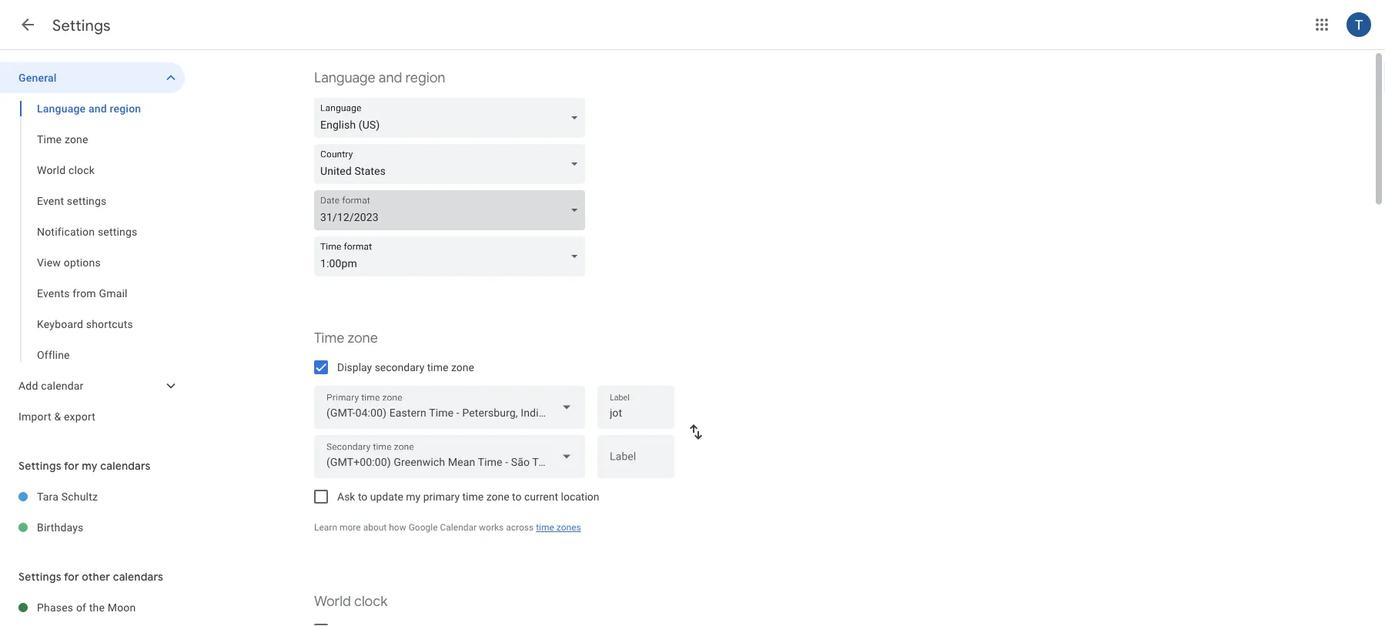 Task type: vqa. For each thing, say whether or not it's contained in the screenshot.
HOLIDAYS IN UNITED STATES
no



Task type: locate. For each thing, give the bounding box(es) containing it.
1 vertical spatial language and region
[[37, 102, 141, 115]]

learn
[[314, 522, 337, 533]]

schultz
[[61, 490, 98, 503]]

view
[[37, 256, 61, 269]]

0 horizontal spatial region
[[110, 102, 141, 115]]

region
[[405, 69, 445, 87], [110, 102, 141, 115]]

settings for my calendars
[[18, 459, 151, 473]]

0 horizontal spatial language and region
[[37, 102, 141, 115]]

time right secondary
[[427, 361, 449, 374]]

0 vertical spatial settings
[[67, 194, 107, 207]]

other
[[82, 570, 110, 584]]

zone inside 'group'
[[65, 133, 88, 146]]

1 vertical spatial time
[[462, 490, 484, 503]]

my up the tara schultz tree item
[[82, 459, 98, 473]]

0 vertical spatial settings
[[52, 15, 111, 35]]

settings
[[67, 194, 107, 207], [98, 225, 137, 238]]

world down learn
[[314, 593, 351, 610]]

calendars up moon
[[113, 570, 163, 584]]

for
[[64, 459, 79, 473], [64, 570, 79, 584]]

1 vertical spatial region
[[110, 102, 141, 115]]

and
[[379, 69, 402, 87], [89, 102, 107, 115]]

settings for settings for my calendars
[[18, 459, 61, 473]]

0 horizontal spatial my
[[82, 459, 98, 473]]

time left zones
[[536, 522, 554, 533]]

zone up event settings
[[65, 133, 88, 146]]

world clock up event settings
[[37, 164, 95, 176]]

export
[[64, 410, 96, 423]]

1 vertical spatial world
[[314, 593, 351, 610]]

my
[[82, 459, 98, 473], [406, 490, 421, 503]]

1 vertical spatial for
[[64, 570, 79, 584]]

1 horizontal spatial my
[[406, 490, 421, 503]]

zone up "works"
[[486, 490, 510, 503]]

general
[[18, 71, 57, 84]]

2 to from the left
[[512, 490, 522, 503]]

2 horizontal spatial time
[[536, 522, 554, 533]]

1 horizontal spatial language and region
[[314, 69, 445, 87]]

settings for settings
[[52, 15, 111, 35]]

0 vertical spatial and
[[379, 69, 402, 87]]

1 for from the top
[[64, 459, 79, 473]]

0 vertical spatial time
[[37, 133, 62, 146]]

group containing language and region
[[0, 93, 185, 370]]

0 horizontal spatial clock
[[68, 164, 95, 176]]

settings up phases in the bottom of the page
[[18, 570, 61, 584]]

1 horizontal spatial time
[[314, 329, 344, 347]]

1 vertical spatial time
[[314, 329, 344, 347]]

time
[[427, 361, 449, 374], [462, 490, 484, 503], [536, 522, 554, 533]]

0 vertical spatial language
[[314, 69, 376, 87]]

1 vertical spatial time zone
[[314, 329, 378, 347]]

1 vertical spatial language
[[37, 102, 86, 115]]

import
[[18, 410, 51, 423]]

time right primary
[[462, 490, 484, 503]]

world
[[37, 164, 66, 176], [314, 593, 351, 610]]

event
[[37, 194, 64, 207]]

0 vertical spatial my
[[82, 459, 98, 473]]

0 vertical spatial time zone
[[37, 133, 88, 146]]

calendar
[[41, 379, 84, 392]]

keyboard shortcuts
[[37, 318, 133, 330]]

0 vertical spatial world
[[37, 164, 66, 176]]

time zone up display
[[314, 329, 378, 347]]

1 vertical spatial world clock
[[314, 593, 388, 610]]

world clock down more at the bottom of page
[[314, 593, 388, 610]]

2 vertical spatial settings
[[18, 570, 61, 584]]

1 vertical spatial settings
[[98, 225, 137, 238]]

1 vertical spatial and
[[89, 102, 107, 115]]

my right update
[[406, 490, 421, 503]]

for left other
[[64, 570, 79, 584]]

birthdays
[[37, 521, 84, 534]]

0 vertical spatial language and region
[[314, 69, 445, 87]]

time zone up event settings
[[37, 133, 88, 146]]

general tree item
[[0, 62, 185, 93]]

0 horizontal spatial world
[[37, 164, 66, 176]]

1 horizontal spatial and
[[379, 69, 402, 87]]

world up event
[[37, 164, 66, 176]]

for for other
[[64, 570, 79, 584]]

calendars
[[100, 459, 151, 473], [113, 570, 163, 584]]

1 horizontal spatial clock
[[354, 593, 388, 610]]

0 horizontal spatial time zone
[[37, 133, 88, 146]]

time inside 'group'
[[37, 133, 62, 146]]

phases of the moon link
[[37, 592, 185, 623]]

secondary
[[375, 361, 425, 374]]

1 horizontal spatial world
[[314, 593, 351, 610]]

Label for primary time zone. text field
[[610, 402, 662, 424]]

language
[[314, 69, 376, 87], [37, 102, 86, 115]]

for for my
[[64, 459, 79, 473]]

None field
[[314, 98, 591, 138], [314, 144, 591, 184], [314, 190, 591, 230], [314, 236, 591, 276], [314, 386, 585, 429], [314, 435, 585, 478], [314, 98, 591, 138], [314, 144, 591, 184], [314, 190, 591, 230], [314, 236, 591, 276], [314, 386, 585, 429], [314, 435, 585, 478]]

to
[[358, 490, 368, 503], [512, 490, 522, 503]]

2 for from the top
[[64, 570, 79, 584]]

tree containing general
[[0, 62, 185, 432]]

1 vertical spatial settings
[[18, 459, 61, 473]]

time up event
[[37, 133, 62, 146]]

options
[[64, 256, 101, 269]]

google
[[409, 522, 438, 533]]

zone
[[65, 133, 88, 146], [348, 329, 378, 347], [451, 361, 474, 374], [486, 490, 510, 503]]

0 horizontal spatial world clock
[[37, 164, 95, 176]]

settings up notification settings
[[67, 194, 107, 207]]

notification
[[37, 225, 95, 238]]

1 vertical spatial calendars
[[113, 570, 163, 584]]

clock
[[68, 164, 95, 176], [354, 593, 388, 610]]

time zone
[[37, 133, 88, 146], [314, 329, 378, 347]]

shortcuts
[[86, 318, 133, 330]]

1 horizontal spatial world clock
[[314, 593, 388, 610]]

1 vertical spatial clock
[[354, 593, 388, 610]]

0 horizontal spatial language
[[37, 102, 86, 115]]

time
[[37, 133, 62, 146], [314, 329, 344, 347]]

settings
[[52, 15, 111, 35], [18, 459, 61, 473], [18, 570, 61, 584]]

birthdays tree item
[[0, 512, 185, 543]]

settings for event settings
[[67, 194, 107, 207]]

clock up event settings
[[68, 164, 95, 176]]

1 horizontal spatial time zone
[[314, 329, 378, 347]]

settings up options
[[98, 225, 137, 238]]

settings up the general tree item
[[52, 15, 111, 35]]

add
[[18, 379, 38, 392]]

add calendar
[[18, 379, 84, 392]]

group
[[0, 93, 185, 370]]

0 horizontal spatial time
[[37, 133, 62, 146]]

for up tara schultz
[[64, 459, 79, 473]]

1 horizontal spatial region
[[405, 69, 445, 87]]

clock down about
[[354, 593, 388, 610]]

to right 'ask'
[[358, 490, 368, 503]]

settings up tara
[[18, 459, 61, 473]]

view options
[[37, 256, 101, 269]]

calendars up the tara schultz tree item
[[100, 459, 151, 473]]

world clock
[[37, 164, 95, 176], [314, 593, 388, 610]]

more
[[340, 522, 361, 533]]

birthdays link
[[37, 512, 185, 543]]

0 horizontal spatial to
[[358, 490, 368, 503]]

0 vertical spatial for
[[64, 459, 79, 473]]

language and region
[[314, 69, 445, 87], [37, 102, 141, 115]]

1 horizontal spatial to
[[512, 490, 522, 503]]

0 vertical spatial calendars
[[100, 459, 151, 473]]

to left current
[[512, 490, 522, 503]]

0 vertical spatial time
[[427, 361, 449, 374]]

tara schultz
[[37, 490, 98, 503]]

tree
[[0, 62, 185, 432]]

time up display
[[314, 329, 344, 347]]



Task type: describe. For each thing, give the bounding box(es) containing it.
moon
[[108, 601, 136, 614]]

2 vertical spatial time
[[536, 522, 554, 533]]

0 horizontal spatial and
[[89, 102, 107, 115]]

ask
[[337, 490, 355, 503]]

update
[[370, 490, 403, 503]]

go back image
[[18, 15, 37, 34]]

phases of the moon
[[37, 601, 136, 614]]

about
[[363, 522, 387, 533]]

time zones link
[[536, 522, 581, 533]]

current
[[524, 490, 558, 503]]

zone up display
[[348, 329, 378, 347]]

the
[[89, 601, 105, 614]]

zone right secondary
[[451, 361, 474, 374]]

world inside 'group'
[[37, 164, 66, 176]]

display secondary time zone
[[337, 361, 474, 374]]

tara schultz tree item
[[0, 481, 185, 512]]

offline
[[37, 348, 70, 361]]

1 horizontal spatial time
[[462, 490, 484, 503]]

0 vertical spatial world clock
[[37, 164, 95, 176]]

settings for notification settings
[[98, 225, 137, 238]]

gmail
[[99, 287, 128, 300]]

swap time zones image
[[687, 423, 705, 441]]

&
[[54, 410, 61, 423]]

Label for secondary time zone. text field
[[610, 451, 662, 473]]

ask to update my primary time zone to current location
[[337, 490, 600, 503]]

location
[[561, 490, 600, 503]]

events
[[37, 287, 70, 300]]

settings for my calendars tree
[[0, 481, 185, 543]]

import & export
[[18, 410, 96, 423]]

settings for settings for other calendars
[[18, 570, 61, 584]]

keyboard
[[37, 318, 83, 330]]

language inside 'group'
[[37, 102, 86, 115]]

notification settings
[[37, 225, 137, 238]]

display
[[337, 361, 372, 374]]

0 vertical spatial clock
[[68, 164, 95, 176]]

1 horizontal spatial language
[[314, 69, 376, 87]]

0 horizontal spatial time
[[427, 361, 449, 374]]

how
[[389, 522, 406, 533]]

1 to from the left
[[358, 490, 368, 503]]

calendars for settings for other calendars
[[113, 570, 163, 584]]

0 vertical spatial region
[[405, 69, 445, 87]]

event settings
[[37, 194, 107, 207]]

zones
[[557, 522, 581, 533]]

settings heading
[[52, 15, 111, 35]]

primary
[[423, 490, 460, 503]]

phases of the moon tree item
[[0, 592, 185, 623]]

of
[[76, 601, 86, 614]]

from
[[73, 287, 96, 300]]

calendar
[[440, 522, 477, 533]]

events from gmail
[[37, 287, 128, 300]]

phases
[[37, 601, 73, 614]]

works
[[479, 522, 504, 533]]

tara
[[37, 490, 59, 503]]

across
[[506, 522, 534, 533]]

learn more about how google calendar works across time zones
[[314, 522, 581, 533]]

calendars for settings for my calendars
[[100, 459, 151, 473]]

settings for other calendars
[[18, 570, 163, 584]]

1 vertical spatial my
[[406, 490, 421, 503]]



